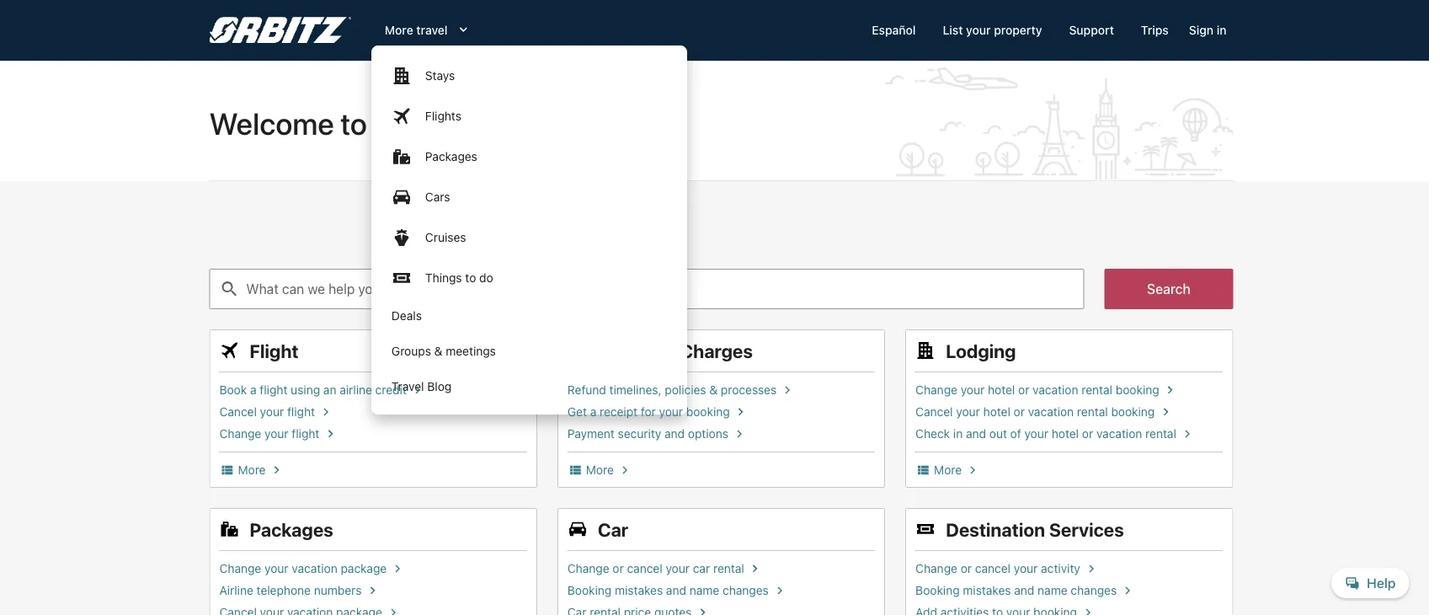 Task type: vqa. For each thing, say whether or not it's contained in the screenshot.
Payment security and options button
yes



Task type: describe. For each thing, give the bounding box(es) containing it.
package
[[341, 562, 387, 575]]

get
[[568, 405, 587, 419]]

security
[[618, 427, 662, 441]]

policies
[[665, 383, 706, 397]]

book a flight using an airline credit
[[219, 383, 407, 397]]

2 vertical spatial hotel
[[1052, 427, 1079, 441]]

1 horizontal spatial packages
[[425, 150, 478, 163]]

change or cancel your car rental
[[568, 562, 745, 575]]

more button for lodging
[[916, 463, 1224, 478]]

trips
[[1141, 23, 1169, 37]]

do
[[479, 271, 493, 285]]

check in and out of your hotel or vacation rental button
[[916, 426, 1224, 441]]

groups & meetings link
[[371, 334, 687, 369]]

flight for change your flight
[[292, 427, 320, 441]]

change for lodging
[[916, 383, 958, 397]]

change or cancel your activity
[[916, 562, 1081, 575]]

  text field inside explore help articles region
[[209, 269, 1085, 309]]

cruises
[[425, 230, 466, 244]]

cancel for destination services
[[975, 562, 1011, 575]]

more inside "more travel" dropdown button
[[385, 23, 413, 37]]

change or cancel your activity button
[[916, 561, 1224, 576]]

timelines,
[[610, 383, 662, 397]]

for
[[641, 405, 656, 419]]

welcome banner image image
[[883, 67, 1234, 179]]

medium image for "more travel" dropdown button
[[454, 22, 471, 39]]

to for welcome
[[341, 105, 367, 141]]

or down cancel your hotel or vacation rental booking button on the bottom right of page
[[1082, 427, 1094, 441]]

support link
[[1056, 15, 1128, 45]]

list your property link
[[930, 15, 1056, 45]]

sign
[[1189, 23, 1214, 37]]

cars link
[[371, 177, 687, 217]]

rental for cancel your hotel or vacation rental booking
[[1077, 405, 1108, 419]]

vacation up numbers
[[292, 562, 338, 575]]

booking for destination services
[[916, 583, 960, 597]]

medium image for book a flight using an airline credit button on the left of page
[[410, 382, 425, 398]]

change your hotel or vacation rental booking
[[916, 383, 1160, 397]]

medium image for change or cancel your activity button
[[1084, 561, 1099, 576]]

destination
[[946, 518, 1046, 540]]

numbers
[[314, 583, 362, 597]]

explore help articles region
[[209, 222, 1234, 615]]

refund
[[568, 383, 606, 397]]

medium image for change your flight button
[[323, 426, 338, 441]]

and down change or cancel your car rental
[[666, 583, 687, 597]]

charges
[[680, 340, 753, 361]]

stays link
[[371, 56, 687, 96]]

search button
[[1105, 269, 1234, 309]]

travel blog
[[392, 380, 452, 393]]

mistakes for destination services
[[963, 583, 1011, 597]]

change your hotel or vacation rental booking button
[[916, 382, 1224, 398]]

check
[[916, 427, 950, 441]]

more travel
[[385, 23, 448, 37]]

cruises link
[[371, 217, 687, 258]]

check in and out of your hotel or vacation rental
[[916, 427, 1177, 441]]

payment security and options
[[568, 427, 729, 441]]

name for destination services
[[1038, 583, 1068, 597]]

list your property
[[943, 23, 1043, 37]]

deals
[[392, 309, 422, 323]]

refunds and charges
[[568, 340, 753, 361]]

more for refund timelines, policies & processes
[[586, 463, 614, 477]]

welcome to help center
[[209, 105, 534, 141]]

vacation down cancel your hotel or vacation rental booking button on the bottom right of page
[[1097, 427, 1143, 441]]

and inside "button"
[[665, 427, 685, 441]]

cancel your hotel or vacation rental booking button
[[916, 404, 1224, 420]]

airline telephone numbers button
[[219, 583, 527, 598]]

change your flight button
[[219, 426, 527, 441]]

a for receipt
[[590, 405, 597, 419]]

booking mistakes and name changes button for car
[[568, 583, 875, 598]]

medium image for "booking mistakes and name changes" button related to car
[[772, 583, 788, 598]]

refund timelines, policies & processes
[[568, 383, 777, 397]]

things
[[425, 271, 462, 285]]

deals link
[[371, 298, 687, 334]]

and up refund timelines, policies & processes
[[644, 340, 676, 361]]

more for book a flight using an airline credit
[[238, 463, 266, 477]]

credit
[[375, 383, 407, 397]]

refunds
[[568, 340, 640, 361]]

cancel for car
[[627, 562, 663, 575]]

cancel your flight button
[[219, 404, 527, 420]]

refund timelines, policies & processes button
[[568, 382, 875, 398]]

cancel for flight
[[219, 405, 257, 419]]

stays
[[425, 69, 455, 83]]

changes for destination services
[[1071, 583, 1117, 597]]

airline telephone numbers
[[219, 583, 362, 597]]

flight
[[250, 340, 299, 361]]

more travel button
[[371, 15, 485, 45]]

an
[[323, 383, 337, 397]]

search
[[1147, 281, 1191, 297]]

0 horizontal spatial &
[[434, 344, 443, 358]]

cars
[[425, 190, 450, 204]]

travel
[[392, 380, 424, 393]]

using
[[291, 383, 320, 397]]

of
[[1011, 427, 1022, 441]]

property
[[994, 23, 1043, 37]]

payment
[[568, 427, 615, 441]]

cancel your hotel or vacation rental booking
[[916, 405, 1155, 419]]

medium image for check in and out of your hotel or vacation rental button
[[1180, 426, 1195, 441]]

booking inside button
[[686, 405, 730, 419]]

cancel your flight
[[219, 405, 315, 419]]

medium image for the "refund timelines, policies & processes" button
[[780, 382, 795, 398]]

blog
[[427, 380, 452, 393]]

booking mistakes and name changes for car
[[568, 583, 769, 597]]

trips link
[[1128, 15, 1183, 45]]

or down destination
[[961, 562, 972, 575]]

medium image for change or cancel your car rental button
[[748, 561, 763, 576]]

booking mistakes and name changes button for destination services
[[916, 583, 1224, 598]]



Task type: locate. For each thing, give the bounding box(es) containing it.
rental
[[1082, 383, 1113, 397], [1077, 405, 1108, 419], [1146, 427, 1177, 441], [714, 562, 745, 575]]

hotel for cancel
[[984, 405, 1011, 419]]

change your flight
[[219, 427, 320, 441]]

3 more button from the left
[[916, 463, 1224, 478]]

0 horizontal spatial booking
[[568, 583, 612, 597]]

  text field
[[209, 269, 1085, 309]]

booking down change or cancel your activity
[[916, 583, 960, 597]]

a right book on the left of the page
[[250, 383, 257, 397]]

cancel
[[627, 562, 663, 575], [975, 562, 1011, 575]]

welcome to help center main content
[[0, 61, 1430, 615]]

flight inside change your flight button
[[292, 427, 320, 441]]

0 vertical spatial packages
[[425, 150, 478, 163]]

change down the cancel your flight at left bottom
[[219, 427, 261, 441]]

flights link
[[371, 96, 687, 136]]

2 booking mistakes and name changes from the left
[[916, 583, 1117, 597]]

booking mistakes and name changes down change or cancel your car rental
[[568, 583, 769, 597]]

1 vertical spatial flight
[[287, 405, 315, 419]]

name down car
[[690, 583, 720, 597]]

sign in
[[1189, 23, 1227, 37]]

travel blog link
[[371, 369, 687, 404]]

change or cancel your car rental button
[[568, 561, 875, 576]]

services
[[1050, 518, 1125, 540]]

0 horizontal spatial booking mistakes and name changes button
[[568, 583, 875, 598]]

vacation inside 'button'
[[1033, 383, 1079, 397]]

medium image
[[219, 340, 240, 361], [1163, 382, 1178, 398], [734, 404, 749, 420], [732, 426, 747, 441], [269, 463, 284, 478], [617, 463, 633, 478], [916, 463, 931, 478], [966, 463, 981, 478], [568, 519, 588, 539], [916, 519, 936, 539], [365, 583, 380, 598], [386, 605, 401, 615], [695, 605, 711, 615], [1081, 605, 1096, 615]]

packages up change your vacation package
[[250, 518, 333, 540]]

& inside button
[[710, 383, 718, 397]]

destination services
[[946, 518, 1125, 540]]

2 cancel from the left
[[975, 562, 1011, 575]]

0 vertical spatial to
[[341, 105, 367, 141]]

packages down flights
[[425, 150, 478, 163]]

1 horizontal spatial &
[[710, 383, 718, 397]]

rental for change your hotel or vacation rental booking
[[1082, 383, 1113, 397]]

2 name from the left
[[1038, 583, 1068, 597]]

0 vertical spatial a
[[250, 383, 257, 397]]

to for things
[[465, 271, 476, 285]]

2 more button from the left
[[568, 463, 875, 478]]

1 vertical spatial &
[[710, 383, 718, 397]]

lodging
[[946, 340, 1016, 361]]

mistakes down change or cancel your activity
[[963, 583, 1011, 597]]

your
[[966, 23, 991, 37], [961, 383, 985, 397], [260, 405, 284, 419], [659, 405, 683, 419], [957, 405, 981, 419], [265, 427, 289, 441], [1025, 427, 1049, 441], [265, 562, 289, 575], [666, 562, 690, 575], [1014, 562, 1038, 575]]

name for car
[[690, 583, 720, 597]]

or up of
[[1014, 405, 1025, 419]]

booking mistakes and name changes button down change or cancel your car rental button
[[568, 583, 875, 598]]

change for packages
[[219, 562, 261, 575]]

a inside button
[[590, 405, 597, 419]]

español button
[[859, 15, 930, 45]]

your inside 'button'
[[961, 383, 985, 397]]

1 horizontal spatial cancel
[[916, 405, 953, 419]]

medium image inside "more travel" dropdown button
[[454, 22, 471, 39]]

booking mistakes and name changes
[[568, 583, 769, 597], [916, 583, 1117, 597]]

booking
[[1116, 383, 1160, 397], [686, 405, 730, 419], [1112, 405, 1155, 419]]

cancel up the check
[[916, 405, 953, 419]]

mistakes for car
[[615, 583, 663, 597]]

0 horizontal spatial in
[[954, 427, 963, 441]]

options
[[688, 427, 729, 441]]

1 horizontal spatial name
[[1038, 583, 1068, 597]]

0 horizontal spatial more button
[[219, 463, 527, 478]]

1 vertical spatial to
[[465, 271, 476, 285]]

booking mistakes and name changes down change or cancel your activity
[[916, 583, 1117, 597]]

1 horizontal spatial booking mistakes and name changes button
[[916, 583, 1224, 598]]

0 horizontal spatial packages
[[250, 518, 333, 540]]

flight inside book a flight using an airline credit button
[[260, 383, 288, 397]]

more down change your flight
[[238, 463, 266, 477]]

1 more button from the left
[[219, 463, 527, 478]]

vacation
[[1033, 383, 1079, 397], [1028, 405, 1074, 419], [1097, 427, 1143, 441], [292, 562, 338, 575]]

0 horizontal spatial to
[[341, 105, 367, 141]]

more button
[[219, 463, 527, 478], [568, 463, 875, 478], [916, 463, 1224, 478]]

and left out
[[966, 427, 987, 441]]

1 horizontal spatial cancel
[[975, 562, 1011, 575]]

0 horizontal spatial a
[[250, 383, 257, 397]]

change down 'car'
[[568, 562, 610, 575]]

receipt
[[600, 405, 638, 419]]

airline
[[219, 583, 253, 597]]

booking inside button
[[1112, 405, 1155, 419]]

packages inside explore help articles region
[[250, 518, 333, 540]]

1 cancel from the left
[[627, 562, 663, 575]]

booking up options
[[686, 405, 730, 419]]

medium image for cancel your hotel or vacation rental booking button on the bottom right of page
[[1159, 404, 1174, 420]]

medium image
[[454, 22, 471, 39], [916, 340, 936, 361], [410, 382, 425, 398], [780, 382, 795, 398], [318, 404, 334, 420], [1159, 404, 1174, 420], [323, 426, 338, 441], [1180, 426, 1195, 441], [219, 463, 235, 478], [568, 463, 583, 478], [219, 519, 240, 539], [390, 561, 405, 576], [748, 561, 763, 576], [1084, 561, 1099, 576], [772, 583, 788, 598], [1121, 583, 1136, 598]]

booking for change your hotel or vacation rental booking
[[1116, 383, 1160, 397]]

things to do link
[[371, 258, 687, 298]]

your inside button
[[659, 405, 683, 419]]

2 booking mistakes and name changes button from the left
[[916, 583, 1224, 598]]

welcome
[[209, 105, 334, 141]]

cancel down destination
[[975, 562, 1011, 575]]

change down destination
[[916, 562, 958, 575]]

booking for car
[[568, 583, 612, 597]]

processes
[[721, 383, 777, 397]]

0 horizontal spatial mistakes
[[615, 583, 663, 597]]

1 horizontal spatial more button
[[568, 463, 875, 478]]

medium image for "booking mistakes and name changes" button related to destination services
[[1121, 583, 1136, 598]]

1 booking mistakes and name changes from the left
[[568, 583, 769, 597]]

1 vertical spatial in
[[954, 427, 963, 441]]

2 mistakes from the left
[[963, 583, 1011, 597]]

in for sign
[[1217, 23, 1227, 37]]

& right groups
[[434, 344, 443, 358]]

and inside button
[[966, 427, 987, 441]]

cancel inside change or cancel your activity button
[[975, 562, 1011, 575]]

0 vertical spatial hotel
[[988, 383, 1015, 397]]

cancel for lodging
[[916, 405, 953, 419]]

a
[[250, 383, 257, 397], [590, 405, 597, 419]]

booking mistakes and name changes for destination services
[[916, 583, 1117, 597]]

center
[[443, 105, 534, 141]]

1 booking from the left
[[568, 583, 612, 597]]

in for check
[[954, 427, 963, 441]]

flight for cancel your flight
[[287, 405, 315, 419]]

more down the check
[[934, 463, 962, 477]]

a for flight
[[250, 383, 257, 397]]

or down 'car'
[[613, 562, 624, 575]]

change up "airline"
[[219, 562, 261, 575]]

booking mistakes and name changes button
[[568, 583, 875, 598], [916, 583, 1224, 598]]

hotel down cancel your hotel or vacation rental booking button on the bottom right of page
[[1052, 427, 1079, 441]]

name
[[690, 583, 720, 597], [1038, 583, 1068, 597]]

rental for change or cancel your car rental
[[714, 562, 745, 575]]

sign in button
[[1183, 15, 1234, 45]]

change up the check
[[916, 383, 958, 397]]

1 horizontal spatial booking
[[916, 583, 960, 597]]

cancel down book on the left of the page
[[219, 405, 257, 419]]

and down change or cancel your activity
[[1015, 583, 1035, 597]]

more
[[385, 23, 413, 37], [238, 463, 266, 477], [586, 463, 614, 477], [934, 463, 962, 477]]

medium image for change your vacation package button
[[390, 561, 405, 576]]

1 booking mistakes and name changes button from the left
[[568, 583, 875, 598]]

booking mistakes and name changes button down change or cancel your activity button
[[916, 583, 1224, 598]]

in right the check
[[954, 427, 963, 441]]

in right the sign at the right top
[[1217, 23, 1227, 37]]

list
[[943, 23, 963, 37]]

booking down 'car'
[[568, 583, 612, 597]]

1 horizontal spatial booking mistakes and name changes
[[916, 583, 1117, 597]]

changes down change or cancel your activity button
[[1071, 583, 1117, 597]]

flight for book a flight using an airline credit
[[260, 383, 288, 397]]

0 vertical spatial in
[[1217, 23, 1227, 37]]

cancel
[[219, 405, 257, 419], [916, 405, 953, 419]]

in inside dropdown button
[[1217, 23, 1227, 37]]

hotel inside 'button'
[[988, 383, 1015, 397]]

things to do
[[425, 271, 493, 285]]

0 horizontal spatial cancel
[[219, 405, 257, 419]]

help
[[374, 105, 436, 141]]

1 changes from the left
[[723, 583, 769, 597]]

2 vertical spatial flight
[[292, 427, 320, 441]]

booking
[[568, 583, 612, 597], [916, 583, 960, 597]]

orbitz logo image
[[209, 17, 351, 44]]

book a flight using an airline credit button
[[219, 382, 527, 398]]

and left options
[[665, 427, 685, 441]]

hotel up cancel your hotel or vacation rental booking
[[988, 383, 1015, 397]]

1 horizontal spatial mistakes
[[963, 583, 1011, 597]]

car
[[598, 518, 629, 540]]

changes for car
[[723, 583, 769, 597]]

0 horizontal spatial name
[[690, 583, 720, 597]]

2 horizontal spatial more button
[[916, 463, 1224, 478]]

cancel inside change or cancel your car rental button
[[627, 562, 663, 575]]

name down 'activity'
[[1038, 583, 1068, 597]]

medium image for cancel your flight button on the left bottom of the page
[[318, 404, 334, 420]]

1 vertical spatial a
[[590, 405, 597, 419]]

get a receipt for your booking button
[[568, 404, 875, 420]]

to left do
[[465, 271, 476, 285]]

more button down change your flight button
[[219, 463, 527, 478]]

0 vertical spatial &
[[434, 344, 443, 358]]

change your vacation package button
[[219, 561, 527, 576]]

mistakes down change or cancel your car rental
[[615, 583, 663, 597]]

out
[[990, 427, 1008, 441]]

1 cancel from the left
[[219, 405, 257, 419]]

flight inside cancel your flight button
[[287, 405, 315, 419]]

& up get a receipt for your booking button
[[710, 383, 718, 397]]

0 horizontal spatial changes
[[723, 583, 769, 597]]

1 name from the left
[[690, 583, 720, 597]]

packages link
[[371, 136, 687, 177]]

flights
[[425, 109, 462, 123]]

groups & meetings
[[392, 344, 496, 358]]

booking down change your hotel or vacation rental booking 'button'
[[1112, 405, 1155, 419]]

changes down change or cancel your car rental button
[[723, 583, 769, 597]]

0 vertical spatial flight
[[260, 383, 288, 397]]

to left help
[[341, 105, 367, 141]]

a right get
[[590, 405, 597, 419]]

car
[[693, 562, 710, 575]]

or
[[1019, 383, 1030, 397], [1014, 405, 1025, 419], [1082, 427, 1094, 441], [613, 562, 624, 575], [961, 562, 972, 575]]

1 mistakes from the left
[[615, 583, 663, 597]]

1 vertical spatial hotel
[[984, 405, 1011, 419]]

payment security and options button
[[568, 426, 875, 441]]

support
[[1069, 23, 1115, 37]]

0 horizontal spatial cancel
[[627, 562, 663, 575]]

cancel down 'car'
[[627, 562, 663, 575]]

more down payment
[[586, 463, 614, 477]]

more for change your hotel or vacation rental booking
[[934, 463, 962, 477]]

changes
[[723, 583, 769, 597], [1071, 583, 1117, 597]]

hotel
[[988, 383, 1015, 397], [984, 405, 1011, 419], [1052, 427, 1079, 441]]

2 booking from the left
[[916, 583, 960, 597]]

1 vertical spatial packages
[[250, 518, 333, 540]]

2 cancel from the left
[[916, 405, 953, 419]]

0 horizontal spatial booking mistakes and name changes
[[568, 583, 769, 597]]

airline
[[340, 383, 372, 397]]

more button for flight
[[219, 463, 527, 478]]

change for car
[[568, 562, 610, 575]]

2 changes from the left
[[1071, 583, 1117, 597]]

meetings
[[446, 344, 496, 358]]

mistakes
[[615, 583, 663, 597], [963, 583, 1011, 597]]

&
[[434, 344, 443, 358], [710, 383, 718, 397]]

booking inside 'button'
[[1116, 383, 1160, 397]]

booking up cancel your hotel or vacation rental booking button on the bottom right of page
[[1116, 383, 1160, 397]]

in inside button
[[954, 427, 963, 441]]

booking for cancel your hotel or vacation rental booking
[[1112, 405, 1155, 419]]

more button down payment security and options "button"
[[568, 463, 875, 478]]

a inside button
[[250, 383, 257, 397]]

change for destination services
[[916, 562, 958, 575]]

packages
[[425, 150, 478, 163], [250, 518, 333, 540]]

vacation up cancel your hotel or vacation rental booking button on the bottom right of page
[[1033, 383, 1079, 397]]

or up cancel your hotel or vacation rental booking
[[1019, 383, 1030, 397]]

vacation up check in and out of your hotel or vacation rental
[[1028, 405, 1074, 419]]

activity
[[1041, 562, 1081, 575]]

flight
[[260, 383, 288, 397], [287, 405, 315, 419], [292, 427, 320, 441]]

1 horizontal spatial changes
[[1071, 583, 1117, 597]]

or inside 'button'
[[1019, 383, 1030, 397]]

more left travel
[[385, 23, 413, 37]]

español
[[872, 23, 916, 37]]

travel
[[416, 23, 448, 37]]

1 horizontal spatial to
[[465, 271, 476, 285]]

rental inside 'button'
[[1082, 383, 1113, 397]]

change inside 'button'
[[916, 383, 958, 397]]

change your vacation package
[[219, 562, 387, 575]]

1 horizontal spatial in
[[1217, 23, 1227, 37]]

hotel up out
[[984, 405, 1011, 419]]

get a receipt for your booking
[[568, 405, 730, 419]]

1 horizontal spatial a
[[590, 405, 597, 419]]

hotel for change
[[988, 383, 1015, 397]]

more button down check in and out of your hotel or vacation rental button
[[916, 463, 1224, 478]]

groups
[[392, 344, 431, 358]]

to inside main content
[[341, 105, 367, 141]]



